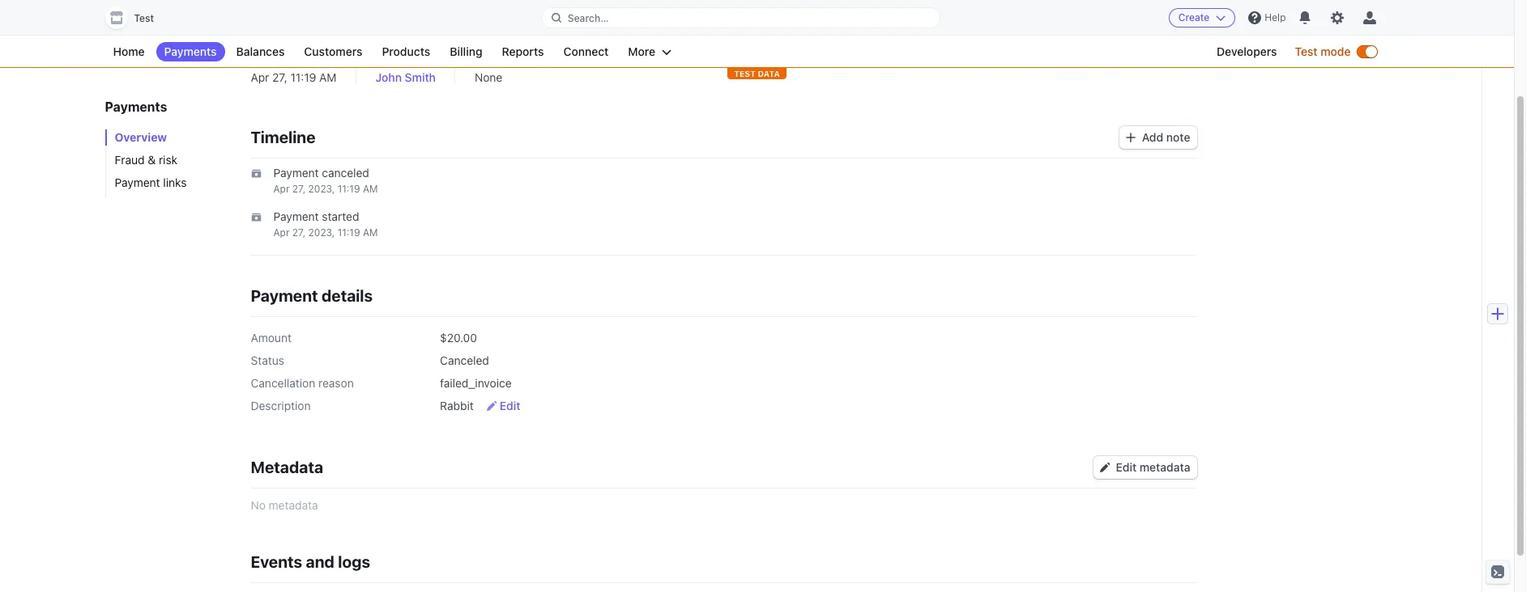 Task type: vqa. For each thing, say whether or not it's contained in the screenshot.
the docs
no



Task type: locate. For each thing, give the bounding box(es) containing it.
add note
[[1142, 131, 1190, 145]]

27, inside payment canceled apr 27, 2023, 11:19 am
[[292, 183, 306, 196]]

fraud
[[115, 153, 145, 167]]

test inside button
[[134, 12, 154, 24]]

products link
[[374, 42, 438, 62]]

1 vertical spatial payments
[[105, 100, 167, 114]]

none
[[475, 71, 502, 85]]

metadata right no
[[269, 499, 318, 513]]

payments right home
[[164, 45, 217, 58]]

test
[[134, 12, 154, 24], [1295, 45, 1318, 58]]

1 vertical spatial am
[[363, 183, 378, 196]]

metadata for no metadata
[[269, 499, 318, 513]]

$20.00
[[440, 332, 477, 345]]

payment up amount
[[251, 287, 318, 306]]

svg image
[[1126, 133, 1135, 143]]

billing
[[450, 45, 482, 58]]

1 vertical spatial 11:19
[[338, 183, 360, 196]]

0 vertical spatial 2023,
[[308, 183, 335, 196]]

test button
[[105, 6, 170, 29]]

apr inside payment started apr 27, 2023, 11:19 am
[[273, 227, 290, 239]]

fraud & risk link
[[105, 152, 235, 168]]

27, down payment canceled apr 27, 2023, 11:19 am
[[292, 227, 306, 239]]

2023, down 'started'
[[308, 227, 335, 239]]

am
[[319, 71, 337, 85], [363, 183, 378, 196], [363, 227, 378, 239]]

am inside payment started apr 27, 2023, 11:19 am
[[363, 227, 378, 239]]

metadata
[[1140, 461, 1190, 475], [269, 499, 318, 513]]

1 horizontal spatial edit
[[1116, 461, 1137, 475]]

payment up none
[[475, 52, 520, 66]]

payment links link
[[105, 175, 235, 191]]

events and logs
[[251, 554, 370, 572]]

payment
[[475, 52, 520, 66], [273, 166, 319, 180], [115, 176, 160, 190], [273, 210, 319, 224], [251, 287, 318, 306]]

11:19 down update
[[290, 71, 316, 85]]

1 2023, from the top
[[308, 183, 335, 196]]

test left mode
[[1295, 45, 1318, 58]]

mode
[[1321, 45, 1351, 58]]

payment for payment canceled apr 27, 2023, 11:19 am
[[273, 166, 319, 180]]

0 vertical spatial edit
[[500, 400, 520, 413]]

cancellation reason
[[251, 377, 354, 391]]

2023,
[[308, 183, 335, 196], [308, 227, 335, 239]]

1 horizontal spatial test
[[1295, 45, 1318, 58]]

0 horizontal spatial test
[[134, 12, 154, 24]]

balances
[[236, 45, 285, 58]]

payment down fraud
[[115, 176, 160, 190]]

metadata right svg image
[[1140, 461, 1190, 475]]

apr
[[251, 71, 269, 85], [273, 183, 290, 196], [273, 227, 290, 239]]

canceled
[[322, 166, 369, 180]]

reports link
[[494, 42, 552, 62]]

test up home
[[134, 12, 154, 24]]

smith
[[405, 71, 436, 85]]

reason
[[318, 377, 354, 391]]

test for test mode
[[1295, 45, 1318, 58]]

edit inside edit metadata button
[[1116, 461, 1137, 475]]

connect link
[[555, 42, 617, 62]]

payment left 'started'
[[273, 210, 319, 224]]

events
[[251, 554, 302, 572]]

1 vertical spatial 2023,
[[308, 227, 335, 239]]

edit down failed_invoice
[[500, 400, 520, 413]]

canceled
[[440, 354, 489, 368]]

2 vertical spatial 11:19
[[338, 227, 360, 239]]

apr inside payment canceled apr 27, 2023, 11:19 am
[[273, 183, 290, 196]]

11:19 inside payment started apr 27, 2023, 11:19 am
[[338, 227, 360, 239]]

edit right svg image
[[1116, 461, 1137, 475]]

details
[[322, 287, 373, 306]]

1 vertical spatial metadata
[[269, 499, 318, 513]]

connect
[[563, 45, 609, 58]]

27, down update
[[272, 71, 287, 85]]

2023, inside payment canceled apr 27, 2023, 11:19 am
[[308, 183, 335, 196]]

27,
[[272, 71, 287, 85], [292, 183, 306, 196], [292, 227, 306, 239]]

1 vertical spatial test
[[1295, 45, 1318, 58]]

0 vertical spatial 27,
[[272, 71, 287, 85]]

payment inside payment canceled apr 27, 2023, 11:19 am
[[273, 166, 319, 180]]

am for started
[[363, 227, 378, 239]]

0 vertical spatial am
[[319, 71, 337, 85]]

11:19 inside payment canceled apr 27, 2023, 11:19 am
[[338, 183, 360, 196]]

1 vertical spatial apr
[[273, 183, 290, 196]]

apr for last update apr 27, 11:19 am
[[251, 71, 269, 85]]

payment for payment method none
[[475, 52, 520, 66]]

links
[[163, 176, 187, 190]]

2023, inside payment started apr 27, 2023, 11:19 am
[[308, 227, 335, 239]]

and
[[306, 554, 334, 572]]

john smith link
[[375, 71, 436, 85]]

1 vertical spatial 27,
[[292, 183, 306, 196]]

2 2023, from the top
[[308, 227, 335, 239]]

0 vertical spatial metadata
[[1140, 461, 1190, 475]]

svg image
[[1100, 464, 1109, 473]]

0 vertical spatial 11:19
[[290, 71, 316, 85]]

payment for payment links
[[115, 176, 160, 190]]

27, inside payment started apr 27, 2023, 11:19 am
[[292, 227, 306, 239]]

1 horizontal spatial metadata
[[1140, 461, 1190, 475]]

more
[[628, 45, 655, 58]]

apr down payment canceled apr 27, 2023, 11:19 am
[[273, 227, 290, 239]]

am for canceled
[[363, 183, 378, 196]]

apr down last
[[251, 71, 269, 85]]

0 vertical spatial test
[[134, 12, 154, 24]]

27, up payment started apr 27, 2023, 11:19 am
[[292, 183, 306, 196]]

2 vertical spatial apr
[[273, 227, 290, 239]]

home
[[113, 45, 145, 58]]

metadata inside button
[[1140, 461, 1190, 475]]

11:19
[[290, 71, 316, 85], [338, 183, 360, 196], [338, 227, 360, 239]]

timeline
[[251, 128, 316, 147]]

reports
[[502, 45, 544, 58]]

edit inside edit button
[[500, 400, 520, 413]]

27, for canceled
[[292, 183, 306, 196]]

payment inside payment started apr 27, 2023, 11:19 am
[[273, 210, 319, 224]]

2023, down canceled
[[308, 183, 335, 196]]

11:19 down canceled
[[338, 183, 360, 196]]

am inside payment canceled apr 27, 2023, 11:19 am
[[363, 183, 378, 196]]

0 horizontal spatial metadata
[[269, 499, 318, 513]]

2 vertical spatial 27,
[[292, 227, 306, 239]]

1 vertical spatial edit
[[1116, 461, 1137, 475]]

logs
[[338, 554, 370, 572]]

payments link
[[156, 42, 225, 62]]

edit
[[500, 400, 520, 413], [1116, 461, 1137, 475]]

payment details
[[251, 287, 373, 306]]

0 vertical spatial apr
[[251, 71, 269, 85]]

apr down timeline
[[273, 183, 290, 196]]

apr inside last update apr 27, 11:19 am
[[251, 71, 269, 85]]

11:19 down 'started'
[[338, 227, 360, 239]]

payments up overview
[[105, 100, 167, 114]]

payments
[[164, 45, 217, 58], [105, 100, 167, 114]]

0 horizontal spatial edit
[[500, 400, 520, 413]]

27, for started
[[292, 227, 306, 239]]

payment down timeline
[[273, 166, 319, 180]]

27, inside last update apr 27, 11:19 am
[[272, 71, 287, 85]]

update
[[276, 52, 313, 66]]

add
[[1142, 131, 1163, 145]]

2 vertical spatial am
[[363, 227, 378, 239]]

payment inside payment method none
[[475, 52, 520, 66]]



Task type: describe. For each thing, give the bounding box(es) containing it.
test data
[[734, 69, 780, 79]]

john
[[375, 71, 402, 85]]

fraud & risk
[[115, 153, 177, 167]]

data
[[758, 69, 780, 79]]

Search… text field
[[542, 8, 940, 28]]

products
[[382, 45, 430, 58]]

payment links
[[115, 176, 187, 190]]

note
[[1166, 131, 1190, 145]]

customers
[[304, 45, 362, 58]]

risk
[[159, 153, 177, 167]]

developers link
[[1209, 42, 1285, 62]]

description
[[251, 400, 311, 413]]

&
[[148, 153, 156, 167]]

am inside last update apr 27, 11:19 am
[[319, 71, 337, 85]]

help button
[[1242, 5, 1292, 31]]

metadata
[[251, 459, 323, 477]]

payment for payment started apr 27, 2023, 11:19 am
[[273, 210, 319, 224]]

payment canceled apr 27, 2023, 11:19 am
[[273, 166, 378, 196]]

2023, for canceled
[[308, 183, 335, 196]]

edit for edit
[[500, 400, 520, 413]]

overview link
[[105, 130, 235, 146]]

method
[[523, 52, 563, 66]]

overview
[[115, 130, 167, 144]]

27, for update
[[272, 71, 287, 85]]

2023, for started
[[308, 227, 335, 239]]

test mode
[[1295, 45, 1351, 58]]

test for test
[[134, 12, 154, 24]]

Search… search field
[[542, 8, 940, 28]]

rabbit
[[440, 400, 474, 413]]

test
[[734, 69, 756, 79]]

11:19 for canceled
[[338, 183, 360, 196]]

no metadata
[[251, 499, 318, 513]]

failed_invoice
[[440, 377, 512, 391]]

edit button
[[487, 399, 520, 415]]

more button
[[620, 42, 680, 62]]

edit metadata button
[[1093, 457, 1197, 480]]

amount
[[251, 332, 292, 345]]

create button
[[1169, 8, 1236, 28]]

edit metadata
[[1116, 461, 1190, 475]]

payment started apr 27, 2023, 11:19 am
[[273, 210, 378, 239]]

customer
[[375, 52, 427, 66]]

payment for payment details
[[251, 287, 318, 306]]

cancellation
[[251, 377, 315, 391]]

status
[[251, 354, 284, 368]]

create
[[1178, 11, 1210, 23]]

11:19 inside last update apr 27, 11:19 am
[[290, 71, 316, 85]]

no
[[251, 499, 266, 513]]

started
[[322, 210, 359, 224]]

payment method none
[[475, 52, 563, 85]]

0 vertical spatial payments
[[164, 45, 217, 58]]

developers
[[1217, 45, 1277, 58]]

last update apr 27, 11:19 am
[[251, 52, 337, 85]]

apr for payment started apr 27, 2023, 11:19 am
[[273, 227, 290, 239]]

help
[[1265, 11, 1286, 23]]

billing link
[[442, 42, 491, 62]]

metadata for edit metadata
[[1140, 461, 1190, 475]]

customers link
[[296, 42, 371, 62]]

home link
[[105, 42, 153, 62]]

add note button
[[1119, 127, 1197, 149]]

11:19 for started
[[338, 227, 360, 239]]

customer john smith
[[375, 52, 436, 85]]

search…
[[568, 12, 609, 24]]

balances link
[[228, 42, 293, 62]]

last
[[251, 52, 273, 66]]

apr for payment canceled apr 27, 2023, 11:19 am
[[273, 183, 290, 196]]

edit for edit metadata
[[1116, 461, 1137, 475]]



